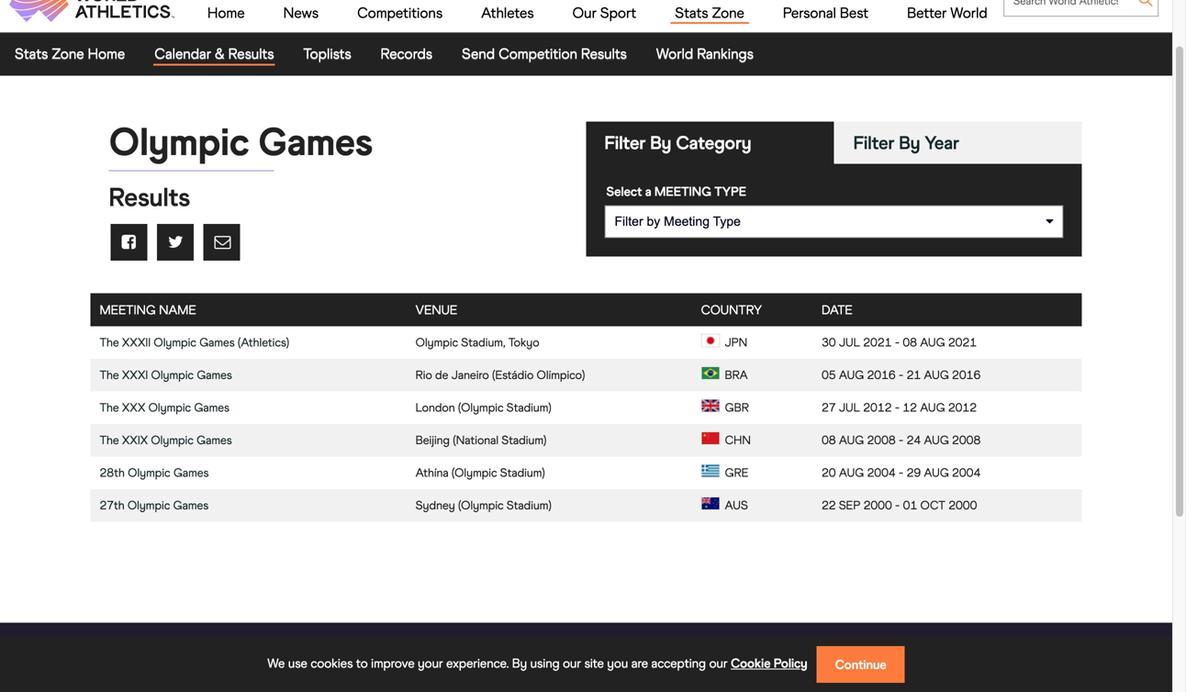 Task type: vqa. For each thing, say whether or not it's contained in the screenshot.


Task type: locate. For each thing, give the bounding box(es) containing it.
2 2000 from the left
[[949, 498, 977, 513]]

0 horizontal spatial 2021
[[863, 335, 892, 350]]

- for 2016
[[899, 368, 904, 382]]

1 horizontal spatial 2016
[[952, 368, 981, 382]]

the left the xxxi
[[100, 368, 119, 382]]

world
[[950, 4, 988, 21], [656, 45, 693, 62]]

rio
[[416, 368, 432, 382]]

0 vertical spatial jul
[[839, 335, 860, 350]]

0 horizontal spatial meeting
[[100, 302, 156, 318]]

0 vertical spatial stats
[[675, 4, 708, 21]]

filter up the select
[[605, 132, 646, 154]]

22 sep 2000 - 01 oct 2000
[[822, 498, 977, 513]]

1 horizontal spatial zone
[[712, 4, 744, 21]]

stadium,
[[461, 335, 505, 350]]

zone up rankings in the top of the page
[[712, 4, 744, 21]]

1 vertical spatial home
[[88, 45, 125, 62]]

home up &
[[207, 4, 245, 21]]

- left 21
[[899, 368, 904, 382]]

- for 2008
[[899, 433, 904, 448]]

- left 29
[[899, 466, 904, 480]]

name
[[159, 302, 196, 318]]

jul for 2012
[[839, 400, 860, 415]]

the for the xxix olympic games
[[100, 433, 119, 448]]

use
[[288, 655, 307, 671]]

1 horizontal spatial results
[[228, 45, 274, 62]]

aug up 21
[[920, 335, 945, 350]]

None search field
[[1004, 0, 1158, 16]]

- left 01
[[895, 498, 900, 513]]

1 2021 from the left
[[863, 335, 892, 350]]

games down the xxx olympic games link
[[197, 433, 232, 448]]

results down our sport link
[[581, 45, 627, 62]]

08 up 21
[[903, 335, 917, 350]]

our left cookie
[[709, 655, 728, 671]]

1 vertical spatial meeting
[[100, 302, 156, 318]]

home down world athletics "image"
[[88, 45, 125, 62]]

world right better
[[950, 4, 988, 21]]

brazil image
[[701, 366, 720, 380]]

home inside stats zone home link
[[88, 45, 125, 62]]

stadium) up sydney (olympic stadium)
[[500, 466, 545, 480]]

0 horizontal spatial 08
[[822, 433, 836, 448]]

(olympic down athína (olympic stadium)
[[458, 498, 504, 513]]

0 vertical spatial meeting
[[655, 184, 711, 199]]

1 horizontal spatial 2008
[[952, 433, 981, 448]]

(athletics)
[[238, 335, 289, 350]]

the xxxii olympic games (athletics) link
[[100, 335, 289, 350]]

(olympic down (national
[[452, 466, 497, 480]]

1 vertical spatial stats
[[15, 45, 48, 62]]

1 jul from the top
[[839, 335, 860, 350]]

0 horizontal spatial 2012
[[863, 400, 892, 415]]

0 horizontal spatial 2008
[[867, 433, 896, 448]]

the for the xxxi olympic games
[[100, 368, 119, 382]]

- left 12
[[895, 400, 900, 415]]

0 horizontal spatial 2000
[[863, 498, 892, 513]]

stats for stats zone
[[675, 4, 708, 21]]

1 2012 from the left
[[863, 400, 892, 415]]

1 horizontal spatial 2004
[[952, 466, 981, 480]]

2 vertical spatial (olympic
[[458, 498, 504, 513]]

jul for 2021
[[839, 335, 860, 350]]

games down toplists link
[[258, 119, 373, 165]]

personal best
[[783, 4, 869, 21]]

your
[[418, 655, 443, 671]]

1 horizontal spatial meeting
[[655, 184, 711, 199]]

08 up '20'
[[822, 433, 836, 448]]

games
[[258, 119, 373, 165], [199, 335, 235, 350], [197, 368, 232, 382], [194, 400, 229, 415], [197, 433, 232, 448], [173, 466, 209, 480], [173, 498, 208, 513]]

the left xxix
[[100, 433, 119, 448]]

olympic up 27th olympic games
[[128, 466, 170, 480]]

meeting up meeting
[[655, 184, 711, 199]]

tokyo
[[508, 335, 539, 350]]

2008
[[867, 433, 896, 448], [952, 433, 981, 448]]

athletes
[[481, 4, 534, 21]]

0 horizontal spatial our
[[563, 655, 581, 671]]

1 horizontal spatial our
[[709, 655, 728, 671]]

2 2012 from the left
[[948, 400, 977, 415]]

1 horizontal spatial by
[[650, 132, 671, 154]]

0 horizontal spatial 2004
[[867, 466, 896, 480]]

personal best link
[[778, 4, 873, 24]]

stadium) right (national
[[501, 433, 547, 448]]

2000 right "sep"
[[863, 498, 892, 513]]

zone for stats zone
[[712, 4, 744, 21]]

the left xxxii
[[100, 335, 119, 350]]

sep
[[839, 498, 860, 513]]

filter inside 'link'
[[853, 132, 895, 154]]

by up a
[[650, 132, 671, 154]]

filter left the year
[[853, 132, 895, 154]]

1 2004 from the left
[[867, 466, 896, 480]]

to
[[356, 655, 368, 671]]

filter inside dropdown button
[[615, 214, 643, 229]]

20 aug 2004 - 29 aug 2004
[[822, 466, 981, 480]]

gbr
[[725, 400, 749, 415]]

4 the from the top
[[100, 433, 119, 448]]

&
[[215, 45, 225, 62]]

1 the from the top
[[100, 335, 119, 350]]

competition
[[499, 45, 577, 62]]

olympic down the calendar
[[109, 119, 249, 165]]

bra
[[725, 368, 748, 382]]

our sport
[[572, 4, 636, 21]]

28th olympic games
[[100, 466, 209, 480]]

cookie
[[731, 655, 771, 671]]

the left xxx
[[100, 400, 119, 415]]

by
[[650, 132, 671, 154], [899, 132, 920, 154], [512, 655, 527, 671]]

0 vertical spatial 08
[[903, 335, 917, 350]]

(estádio
[[492, 368, 534, 382]]

zone down world athletics "image"
[[52, 45, 84, 62]]

zone for stats zone home
[[52, 45, 84, 62]]

1 horizontal spatial 2012
[[948, 400, 977, 415]]

games down the xxix olympic games link
[[173, 466, 209, 480]]

type
[[713, 214, 741, 229]]

world rankings
[[656, 45, 754, 62]]

- left '24' in the right bottom of the page
[[899, 433, 904, 448]]

1 vertical spatial zone
[[52, 45, 84, 62]]

caret down image
[[1046, 213, 1053, 231]]

2000 right the "oct"
[[949, 498, 977, 513]]

2004 right 29
[[952, 466, 981, 480]]

the xxxi olympic games
[[100, 368, 232, 382]]

olympic
[[109, 119, 249, 165], [154, 335, 196, 350], [416, 335, 458, 350], [151, 368, 194, 382], [148, 400, 191, 415], [151, 433, 194, 448], [128, 466, 170, 480], [127, 498, 170, 513]]

(olympic for london
[[458, 400, 504, 415]]

2004
[[867, 466, 896, 480], [952, 466, 981, 480]]

1 horizontal spatial home
[[207, 4, 245, 21]]

27th olympic games link
[[100, 498, 208, 513]]

by inside 'link'
[[899, 132, 920, 154]]

japan image
[[701, 334, 720, 348]]

send competition results
[[462, 45, 627, 62]]

2004 left 29
[[867, 466, 896, 480]]

filter left by
[[615, 214, 643, 229]]

athína
[[416, 466, 449, 480]]

2016 left 21
[[867, 368, 896, 382]]

by left the year
[[899, 132, 920, 154]]

our left site
[[563, 655, 581, 671]]

(olympic for athína
[[452, 466, 497, 480]]

games left the (athletics)
[[199, 335, 235, 350]]

results
[[228, 45, 274, 62], [581, 45, 627, 62], [109, 182, 190, 213]]

05 aug 2016 - 21 aug 2016
[[822, 368, 981, 382]]

the xxix olympic games
[[100, 433, 232, 448]]

jul right 30
[[839, 335, 860, 350]]

filter by category link
[[586, 122, 834, 164]]

filter by year
[[853, 132, 959, 154]]

home
[[207, 4, 245, 21], [88, 45, 125, 62]]

28th olympic games link
[[100, 466, 209, 480]]

the for the xxxii olympic games (athletics)
[[100, 335, 119, 350]]

2 2004 from the left
[[952, 466, 981, 480]]

30 jul 2021 - 08 aug 2021
[[822, 335, 977, 350]]

meeting
[[655, 184, 711, 199], [100, 302, 156, 318]]

2 jul from the top
[[839, 400, 860, 415]]

the xxix olympic games link
[[100, 433, 232, 448]]

2008 right '24' in the right bottom of the page
[[952, 433, 981, 448]]

stats inside stats zone link
[[675, 4, 708, 21]]

type
[[714, 184, 746, 199]]

aug right '20'
[[839, 466, 864, 480]]

2016 right 21
[[952, 368, 981, 382]]

results up facebook square image on the left top of the page
[[109, 182, 190, 213]]

-
[[895, 335, 900, 350], [899, 368, 904, 382], [895, 400, 900, 415], [899, 433, 904, 448], [899, 466, 904, 480], [895, 498, 900, 513]]

london
[[416, 400, 455, 415]]

(olympic
[[458, 400, 504, 415], [452, 466, 497, 480], [458, 498, 504, 513]]

0 horizontal spatial 2016
[[867, 368, 896, 382]]

olympic games
[[109, 119, 373, 165]]

0 horizontal spatial world
[[656, 45, 693, 62]]

filter for filter by year
[[853, 132, 895, 154]]

jul
[[839, 335, 860, 350], [839, 400, 860, 415]]

beijing (national stadium)
[[416, 433, 547, 448]]

29
[[907, 466, 921, 480]]

stats up world rankings
[[675, 4, 708, 21]]

1 horizontal spatial 2000
[[949, 498, 977, 513]]

country
[[701, 302, 762, 318]]

2 horizontal spatial results
[[581, 45, 627, 62]]

stadium) down "(estádio"
[[506, 400, 552, 415]]

2 2021 from the left
[[948, 335, 977, 350]]

1 2008 from the left
[[867, 433, 896, 448]]

0 horizontal spatial home
[[88, 45, 125, 62]]

games down the xxxii olympic games (athletics) link
[[197, 368, 232, 382]]

2 the from the top
[[100, 368, 119, 382]]

athína (olympic stadium)
[[416, 466, 545, 480]]

1 horizontal spatial stats
[[675, 4, 708, 21]]

0 vertical spatial zone
[[712, 4, 744, 21]]

the
[[100, 335, 119, 350], [100, 368, 119, 382], [100, 400, 119, 415], [100, 433, 119, 448]]

our sport link
[[568, 4, 641, 24]]

(olympic for sydney
[[458, 498, 504, 513]]

by left the using
[[512, 655, 527, 671]]

aug right 12
[[920, 400, 945, 415]]

1 vertical spatial (olympic
[[452, 466, 497, 480]]

0 vertical spatial world
[[950, 4, 988, 21]]

1 vertical spatial jul
[[839, 400, 860, 415]]

search box text field
[[1004, 0, 1127, 16]]

category
[[676, 132, 752, 154]]

filter for filter by meeting type
[[615, 214, 643, 229]]

0 vertical spatial (olympic
[[458, 400, 504, 415]]

0 vertical spatial home
[[207, 4, 245, 21]]

the xxx olympic games link
[[100, 400, 229, 415]]

2 horizontal spatial by
[[899, 132, 920, 154]]

jpn
[[725, 335, 747, 350]]

3 the from the top
[[100, 400, 119, 415]]

olympic down the xxx olympic games link
[[151, 433, 194, 448]]

zone
[[712, 4, 744, 21], [52, 45, 84, 62]]

1 horizontal spatial 2021
[[948, 335, 977, 350]]

aug
[[920, 335, 945, 350], [839, 368, 864, 382], [924, 368, 949, 382], [920, 400, 945, 415], [839, 433, 864, 448], [924, 433, 949, 448], [839, 466, 864, 480], [924, 466, 949, 480]]

(national
[[453, 433, 499, 448]]

2012 left 12
[[863, 400, 892, 415]]

results for send competition results
[[581, 45, 627, 62]]

- up 05 aug 2016 - 21 aug 2016
[[895, 335, 900, 350]]

meeting up xxxii
[[100, 302, 156, 318]]

2008 left '24' in the right bottom of the page
[[867, 433, 896, 448]]

2 2008 from the left
[[952, 433, 981, 448]]

news link
[[279, 4, 323, 24]]

filter for filter by category
[[605, 132, 646, 154]]

aug right '24' in the right bottom of the page
[[924, 433, 949, 448]]

tab list containing filter by category
[[586, 122, 1082, 164]]

stats down world athletics "image"
[[15, 45, 48, 62]]

stats inside stats zone home link
[[15, 45, 48, 62]]

30
[[822, 335, 836, 350]]

08
[[903, 335, 917, 350], [822, 433, 836, 448]]

calendar & results link
[[153, 44, 275, 66]]

olympic down name at the left
[[154, 335, 196, 350]]

jul right 27
[[839, 400, 860, 415]]

1 horizontal spatial world
[[950, 4, 988, 21]]

0 horizontal spatial zone
[[52, 45, 84, 62]]

stadium) down athína (olympic stadium)
[[506, 498, 552, 513]]

(olympic up beijing (national stadium)
[[458, 400, 504, 415]]

2012 right 12
[[948, 400, 977, 415]]

olympic down venue
[[416, 335, 458, 350]]

by
[[647, 214, 660, 229]]

world left rankings in the top of the page
[[656, 45, 693, 62]]

0 horizontal spatial stats
[[15, 45, 48, 62]]

results right &
[[228, 45, 274, 62]]

tab list
[[586, 122, 1082, 164]]



Task type: describe. For each thing, give the bounding box(es) containing it.
xxxii
[[122, 335, 151, 350]]

22
[[822, 498, 836, 513]]

28th
[[100, 466, 125, 480]]

games down the xxxi olympic games link
[[194, 400, 229, 415]]

1 2016 from the left
[[867, 368, 896, 382]]

2 our from the left
[[709, 655, 728, 671]]

0 horizontal spatial results
[[109, 182, 190, 213]]

calendar
[[154, 45, 211, 62]]

twitter image
[[163, 228, 188, 256]]

xxix
[[122, 433, 148, 448]]

27
[[822, 400, 836, 415]]

the xxxii olympic games (athletics)
[[100, 335, 289, 350]]

site
[[584, 655, 604, 671]]

improve
[[371, 655, 415, 671]]

facebook square image
[[117, 228, 140, 256]]

greece image
[[701, 464, 720, 478]]

aug right 29
[[924, 466, 949, 480]]

you
[[607, 655, 628, 671]]

aug down 27 jul 2012 - 12 aug 2012
[[839, 433, 864, 448]]

filter by year link
[[835, 122, 1082, 164]]

0 horizontal spatial by
[[512, 655, 527, 671]]

01
[[903, 498, 917, 513]]

1 vertical spatial world
[[656, 45, 693, 62]]

sydney (olympic stadium)
[[416, 498, 552, 513]]

1 2000 from the left
[[863, 498, 892, 513]]

xxxi
[[122, 368, 148, 382]]

xxx
[[122, 400, 145, 415]]

1 our from the left
[[563, 655, 581, 671]]

2 2016 from the left
[[952, 368, 981, 382]]

stats zone link
[[670, 4, 749, 24]]

are
[[631, 655, 648, 671]]

we
[[267, 655, 285, 671]]

24
[[907, 433, 921, 448]]

better
[[907, 4, 947, 21]]

- for 2021
[[895, 335, 900, 350]]

select
[[606, 184, 642, 199]]

we use cookies to improve your experience. by using our site you are accepting our cookie policy
[[267, 655, 808, 671]]

olympic stadium, tokyo
[[416, 335, 539, 350]]

olympic up the xxx olympic games link
[[151, 368, 194, 382]]

1 vertical spatial 08
[[822, 433, 836, 448]]

accepting
[[651, 655, 706, 671]]

meeting inside select a meeting type tab panel
[[655, 184, 711, 199]]

personal
[[783, 4, 836, 21]]

chn
[[725, 433, 751, 448]]

21
[[907, 368, 921, 382]]

cookie policy link
[[731, 655, 808, 671]]

stadium) for beijing (national stadium)
[[501, 433, 547, 448]]

- for 2004
[[899, 466, 904, 480]]

world athletics image
[[9, 0, 174, 22]]

27th olympic games
[[100, 498, 208, 513]]

results for calendar & results
[[228, 45, 274, 62]]

the xxx olympic games
[[100, 400, 229, 415]]

stats zone home link
[[14, 44, 126, 66]]

a
[[645, 184, 652, 199]]

olympic down 28th olympic games
[[127, 498, 170, 513]]

stadium) for london (olympic stadium)
[[506, 400, 552, 415]]

12
[[903, 400, 917, 415]]

cookies
[[311, 655, 353, 671]]

sport
[[600, 4, 636, 21]]

venue
[[416, 302, 457, 318]]

filter by meeting type button
[[605, 205, 1064, 238]]

toplists
[[303, 45, 351, 62]]

australia image
[[701, 497, 720, 511]]

27 jul 2012 - 12 aug 2012
[[822, 400, 977, 415]]

home inside home link
[[207, 4, 245, 21]]

aug right 05
[[839, 368, 864, 382]]

send
[[462, 45, 495, 62]]

records link
[[380, 44, 433, 66]]

stats for stats zone home
[[15, 45, 48, 62]]

27th
[[100, 498, 124, 513]]

- for 2012
[[895, 400, 900, 415]]

calendar & results
[[154, 45, 274, 62]]

stadium) for sydney (olympic stadium)
[[506, 498, 552, 513]]

best
[[840, 4, 869, 21]]

envelope o image
[[210, 228, 236, 256]]

athletes link
[[477, 4, 538, 24]]

the for the xxx olympic games
[[100, 400, 119, 415]]

rankings
[[697, 45, 754, 62]]

aug right 21
[[924, 368, 949, 382]]

records
[[381, 45, 432, 62]]

games down 28th olympic games
[[173, 498, 208, 513]]

05
[[822, 368, 836, 382]]

select a meeting type tab panel
[[586, 164, 1082, 257]]

year
[[925, 132, 959, 154]]

olympic down the xxxi olympic games link
[[148, 400, 191, 415]]

competitions link
[[353, 4, 447, 24]]

olímpico)
[[537, 368, 585, 382]]

london (olympic stadium)
[[416, 400, 552, 415]]

great britain & n.i. image
[[701, 399, 720, 413]]

stats zone
[[675, 4, 744, 21]]

08 aug 2008 - 24 aug 2008
[[822, 433, 981, 448]]

better world
[[907, 4, 988, 21]]

send competition results link
[[461, 44, 628, 66]]

by for year
[[899, 132, 920, 154]]

- for 2000
[[895, 498, 900, 513]]

janeiro
[[451, 368, 489, 382]]

by for category
[[650, 132, 671, 154]]

oct
[[920, 498, 946, 513]]

pr of china image
[[701, 432, 720, 445]]

the xxxi olympic games link
[[100, 368, 232, 382]]

meeting
[[664, 214, 710, 229]]

meeting name
[[100, 302, 196, 318]]

home link
[[203, 4, 249, 24]]

beijing
[[416, 433, 450, 448]]

using
[[530, 655, 560, 671]]

aus
[[725, 498, 748, 513]]

world rankings link
[[655, 44, 754, 66]]

policy
[[774, 655, 808, 671]]

rio de janeiro (estádio olímpico)
[[416, 368, 585, 382]]

our
[[572, 4, 597, 21]]

select a meeting type
[[606, 184, 746, 199]]

continue
[[835, 657, 887, 672]]

stadium) for athína (olympic stadium)
[[500, 466, 545, 480]]

1 horizontal spatial 08
[[903, 335, 917, 350]]

filter by category
[[605, 132, 752, 154]]



